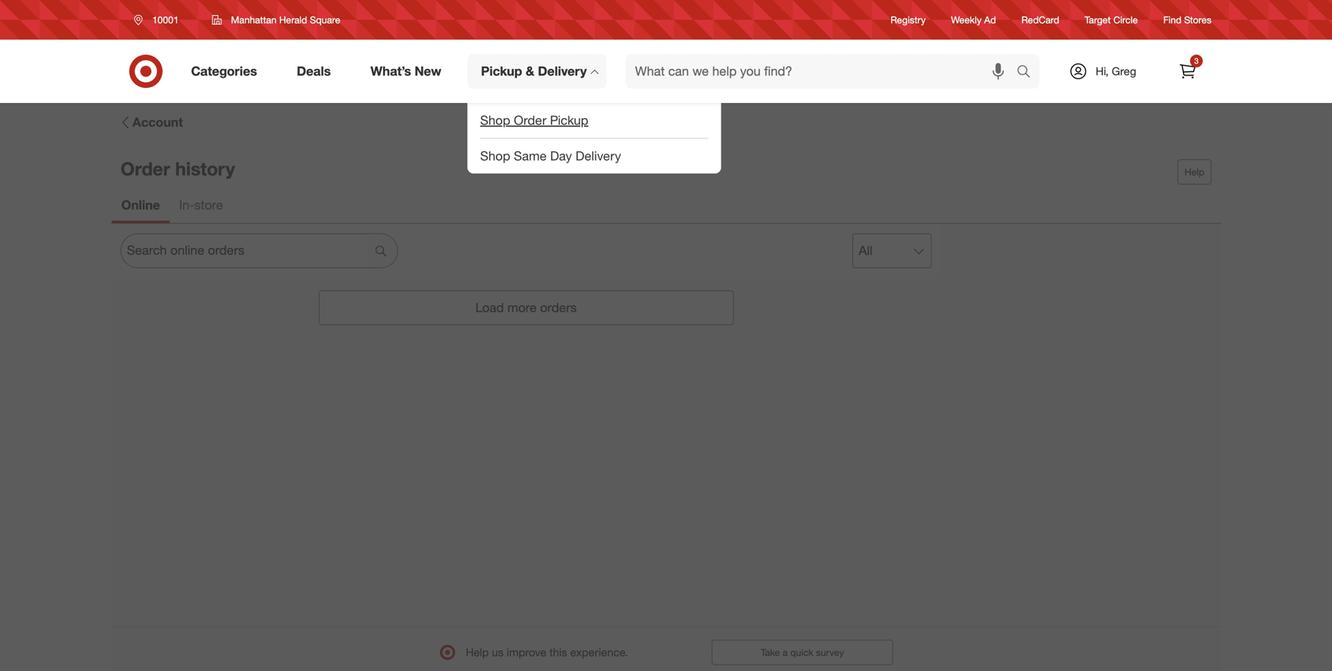 Task type: locate. For each thing, give the bounding box(es) containing it.
categories link
[[178, 54, 277, 89]]

load
[[475, 300, 504, 316]]

pickup left &
[[481, 63, 522, 79]]

shop for shop order pickup
[[480, 113, 510, 128]]

day
[[550, 148, 572, 164]]

delivery
[[538, 63, 587, 79], [576, 148, 621, 164]]

shop order pickup
[[480, 113, 588, 128]]

history
[[175, 158, 235, 180]]

stores
[[1184, 14, 1212, 26]]

quick
[[790, 647, 813, 659]]

order
[[514, 113, 546, 128], [121, 158, 170, 180]]

deals link
[[283, 54, 351, 89]]

1 vertical spatial shop
[[480, 148, 510, 164]]

redcard link
[[1021, 13, 1059, 27]]

0 vertical spatial delivery
[[538, 63, 587, 79]]

1 horizontal spatial pickup
[[550, 113, 588, 128]]

weekly ad
[[951, 14, 996, 26]]

store
[[194, 198, 223, 213]]

registry
[[891, 14, 926, 26]]

online link
[[112, 190, 170, 223]]

target circle link
[[1085, 13, 1138, 27]]

2 shop from the top
[[480, 148, 510, 164]]

pickup up day
[[550, 113, 588, 128]]

experience.
[[570, 646, 628, 660]]

help inside help "button"
[[1185, 166, 1205, 178]]

1 horizontal spatial order
[[514, 113, 546, 128]]

order up online on the left
[[121, 158, 170, 180]]

target
[[1085, 14, 1111, 26]]

1 vertical spatial order
[[121, 158, 170, 180]]

a
[[783, 647, 788, 659]]

redcard
[[1021, 14, 1059, 26]]

square
[[310, 14, 340, 26]]

0 horizontal spatial help
[[466, 646, 489, 660]]

None text field
[[121, 233, 398, 268]]

shop left same
[[480, 148, 510, 164]]

shop
[[480, 113, 510, 128], [480, 148, 510, 164]]

help us improve this experience.
[[466, 646, 628, 660]]

find stores link
[[1163, 13, 1212, 27]]

shop down pickup & delivery
[[480, 113, 510, 128]]

take a quick survey button
[[712, 640, 893, 666]]

1 vertical spatial help
[[466, 646, 489, 660]]

1 horizontal spatial help
[[1185, 166, 1205, 178]]

weekly
[[951, 14, 982, 26]]

hi,
[[1096, 64, 1109, 78]]

0 vertical spatial shop
[[480, 113, 510, 128]]

0 vertical spatial help
[[1185, 166, 1205, 178]]

orders
[[540, 300, 577, 316]]

take a quick survey
[[761, 647, 844, 659]]

order up same
[[514, 113, 546, 128]]

pickup
[[481, 63, 522, 79], [550, 113, 588, 128]]

0 horizontal spatial pickup
[[481, 63, 522, 79]]

0 vertical spatial order
[[514, 113, 546, 128]]

0 horizontal spatial order
[[121, 158, 170, 180]]

find stores
[[1163, 14, 1212, 26]]

delivery right &
[[538, 63, 587, 79]]

new
[[415, 63, 441, 79]]

delivery down shop order pickup link
[[576, 148, 621, 164]]

shop same day delivery link
[[468, 139, 721, 174]]

1 shop from the top
[[480, 113, 510, 128]]

account
[[132, 115, 183, 130]]

this
[[550, 646, 567, 660]]

manhattan herald square button
[[202, 6, 351, 34]]

registry link
[[891, 13, 926, 27]]

search
[[1009, 65, 1048, 81]]

help
[[1185, 166, 1205, 178], [466, 646, 489, 660]]

weekly ad link
[[951, 13, 996, 27]]



Task type: vqa. For each thing, say whether or not it's contained in the screenshot.
Find Stores link
yes



Task type: describe. For each thing, give the bounding box(es) containing it.
in-
[[179, 198, 194, 213]]

deals
[[297, 63, 331, 79]]

in-store
[[179, 198, 223, 213]]

manhattan
[[231, 14, 277, 26]]

categories
[[191, 63, 257, 79]]

hi, greg
[[1096, 64, 1136, 78]]

circle
[[1113, 14, 1138, 26]]

10001
[[152, 14, 179, 26]]

improve
[[507, 646, 546, 660]]

load more orders
[[475, 300, 577, 316]]

pickup & delivery
[[481, 63, 587, 79]]

&
[[526, 63, 534, 79]]

shop same day delivery
[[480, 148, 621, 164]]

survey
[[816, 647, 844, 659]]

3
[[1194, 56, 1199, 66]]

pickup & delivery link
[[468, 54, 607, 89]]

online
[[121, 198, 160, 213]]

same
[[514, 148, 547, 164]]

help for help
[[1185, 166, 1205, 178]]

shop for shop same day delivery
[[480, 148, 510, 164]]

in-store link
[[170, 190, 233, 223]]

what's new link
[[357, 54, 461, 89]]

what's new
[[371, 63, 441, 79]]

shop order pickup link
[[468, 103, 721, 138]]

search button
[[1009, 54, 1048, 92]]

target circle
[[1085, 14, 1138, 26]]

find
[[1163, 14, 1182, 26]]

manhattan herald square
[[231, 14, 340, 26]]

take
[[761, 647, 780, 659]]

3 link
[[1170, 54, 1205, 89]]

greg
[[1112, 64, 1136, 78]]

herald
[[279, 14, 307, 26]]

what's
[[371, 63, 411, 79]]

What can we help you find? suggestions appear below search field
[[626, 54, 1021, 89]]

1 vertical spatial pickup
[[550, 113, 588, 128]]

order history
[[121, 158, 235, 180]]

account link
[[117, 113, 184, 132]]

10001 button
[[124, 6, 195, 34]]

help button
[[1178, 160, 1212, 185]]

ad
[[984, 14, 996, 26]]

0 vertical spatial pickup
[[481, 63, 522, 79]]

load more orders button
[[319, 291, 734, 325]]

more
[[507, 300, 537, 316]]

help for help us improve this experience.
[[466, 646, 489, 660]]

1 vertical spatial delivery
[[576, 148, 621, 164]]

us
[[492, 646, 504, 660]]



